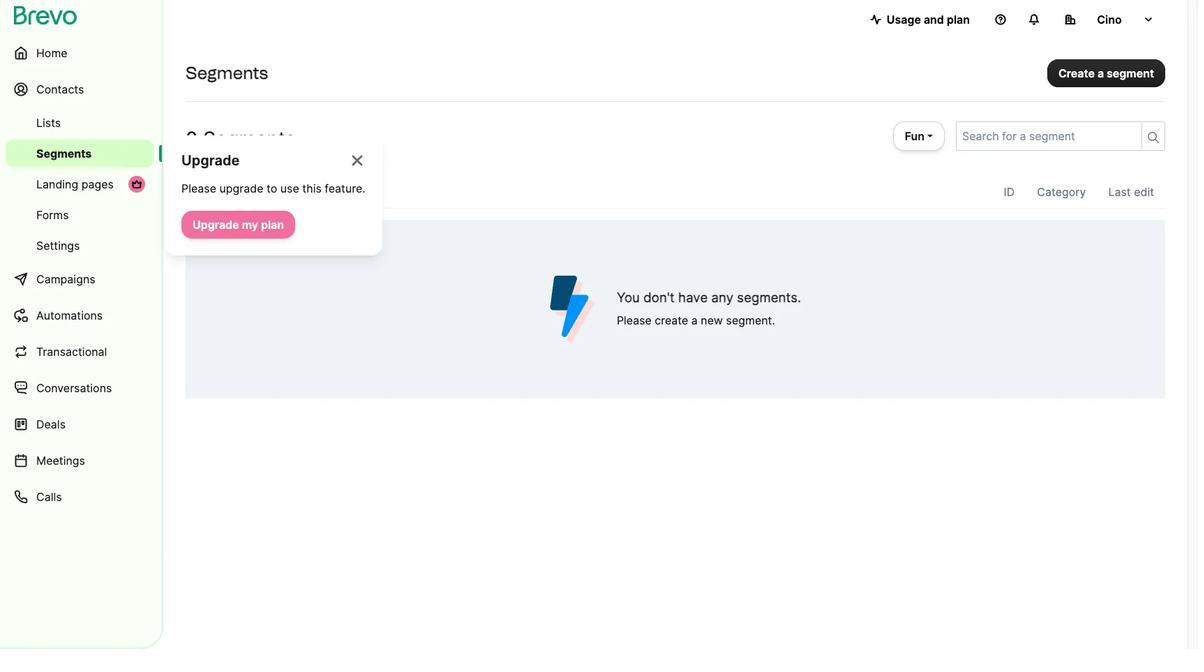 Task type: locate. For each thing, give the bounding box(es) containing it.
pages
[[81, 177, 114, 191]]

Search for a segment search field
[[957, 122, 1136, 150]]

1 horizontal spatial plan
[[947, 13, 970, 27]]

deals
[[36, 417, 66, 431]]

settings
[[36, 239, 80, 253]]

automations
[[36, 309, 103, 322]]

plan right and
[[947, 13, 970, 27]]

0
[[186, 127, 198, 151]]

1 horizontal spatial please
[[617, 313, 652, 327]]

landing
[[36, 177, 78, 191]]

campaigns
[[36, 272, 95, 286]]

search button
[[1142, 123, 1165, 149]]

0 vertical spatial upgrade
[[181, 152, 240, 169]]

segment
[[1107, 66, 1154, 80]]

plan inside button
[[261, 218, 284, 232]]

contacts
[[36, 82, 84, 96]]

fun
[[905, 129, 925, 143]]

plan for upgrade my plan
[[261, 218, 284, 232]]

please create a new segment.
[[617, 313, 775, 327]]

segments up upgrade
[[203, 127, 295, 151]]

please down you
[[617, 313, 652, 327]]

plan right my
[[261, 218, 284, 232]]

1 vertical spatial plan
[[261, 218, 284, 232]]

segment
[[197, 185, 244, 199]]

plan
[[947, 13, 970, 27], [261, 218, 284, 232]]

segments up 0 segments
[[186, 63, 268, 83]]

please inside "upgrade" dialog
[[181, 181, 216, 195]]

meetings
[[36, 454, 85, 468]]

0 vertical spatial please
[[181, 181, 216, 195]]

segments inside 'link'
[[36, 147, 92, 161]]

upgrade dialog
[[165, 135, 382, 255]]

upgrade
[[181, 152, 240, 169], [193, 218, 239, 232]]

segments.
[[737, 290, 801, 306]]

you don't have any segments.
[[617, 290, 801, 306]]

last
[[1109, 185, 1131, 199]]

have
[[679, 290, 708, 306]]

0 vertical spatial a
[[1098, 66, 1104, 80]]

1 vertical spatial please
[[617, 313, 652, 327]]

forms link
[[6, 201, 154, 229]]

transactional
[[36, 345, 107, 359]]

new
[[701, 313, 723, 327]]

use
[[280, 181, 299, 195]]

plan inside button
[[947, 13, 970, 27]]

upgrade for upgrade my plan
[[193, 218, 239, 232]]

0 horizontal spatial a
[[692, 313, 698, 327]]

cino
[[1097, 13, 1122, 27]]

0 horizontal spatial please
[[181, 181, 216, 195]]

conversations
[[36, 381, 112, 395]]

please
[[181, 181, 216, 195], [617, 313, 652, 327]]

1 horizontal spatial a
[[1098, 66, 1104, 80]]

home link
[[6, 36, 154, 70]]

upgrade my plan
[[193, 218, 284, 232]]

0 vertical spatial plan
[[947, 13, 970, 27]]

transactional link
[[6, 335, 154, 369]]

edit
[[1134, 185, 1154, 199]]

0 horizontal spatial plan
[[261, 218, 284, 232]]

a
[[1098, 66, 1104, 80], [692, 313, 698, 327]]

create
[[655, 313, 688, 327]]

1 vertical spatial a
[[692, 313, 698, 327]]

please left upgrade
[[181, 181, 216, 195]]

calls link
[[6, 480, 154, 514]]

create a segment button
[[1048, 59, 1166, 87]]

meetings link
[[6, 444, 154, 477]]

please for please upgrade to use this feature.
[[181, 181, 216, 195]]

1 vertical spatial upgrade
[[193, 218, 239, 232]]

upgrade inside button
[[193, 218, 239, 232]]

forms
[[36, 208, 69, 222]]

home
[[36, 46, 67, 60]]

upgrade down 0
[[181, 152, 240, 169]]

a right the create
[[1098, 66, 1104, 80]]

upgrade down segment
[[193, 218, 239, 232]]

upgrade
[[219, 181, 263, 195]]

you
[[617, 290, 640, 306]]

segments
[[186, 63, 268, 83], [203, 127, 295, 151], [36, 147, 92, 161]]

landing pages
[[36, 177, 114, 191]]

last edit
[[1109, 185, 1154, 199]]

calls
[[36, 490, 62, 504]]

landing pages link
[[6, 170, 154, 198]]

segments up landing
[[36, 147, 92, 161]]

create
[[1059, 66, 1095, 80]]

a inside button
[[1098, 66, 1104, 80]]

search image
[[1148, 132, 1159, 143]]

a left new on the right
[[692, 313, 698, 327]]

automations link
[[6, 299, 154, 332]]



Task type: describe. For each thing, give the bounding box(es) containing it.
settings link
[[6, 232, 154, 260]]

id
[[1004, 185, 1015, 199]]

left___rvooi image
[[131, 179, 142, 190]]

my
[[242, 218, 258, 232]]

campaigns link
[[6, 262, 154, 296]]

deals link
[[6, 408, 154, 441]]

please upgrade to use this feature.
[[181, 181, 365, 195]]

plan for usage and plan
[[947, 13, 970, 27]]

any
[[712, 290, 734, 306]]

category
[[1037, 185, 1086, 199]]

segment.
[[726, 313, 775, 327]]

please for please create a new segment.
[[617, 313, 652, 327]]

upgrade for upgrade
[[181, 152, 240, 169]]

lists link
[[6, 109, 154, 137]]

usage
[[887, 13, 921, 27]]

conversations link
[[6, 371, 154, 405]]

don't
[[644, 290, 675, 306]]

contacts link
[[6, 73, 154, 106]]

and
[[924, 13, 944, 27]]

create a segment
[[1059, 66, 1154, 80]]

upgrade my plan button
[[181, 211, 295, 239]]

usage and plan
[[887, 13, 970, 27]]

usage and plan button
[[859, 6, 981, 34]]

fun button
[[893, 121, 945, 151]]

lists
[[36, 116, 61, 130]]

to
[[267, 181, 277, 195]]

feature.
[[325, 181, 365, 195]]

segments link
[[6, 140, 154, 168]]

cino button
[[1054, 6, 1166, 34]]

this
[[302, 181, 322, 195]]

0 segments
[[186, 127, 295, 151]]



Task type: vqa. For each thing, say whether or not it's contained in the screenshot.
'Upgrade my plan' on the left top of page
yes



